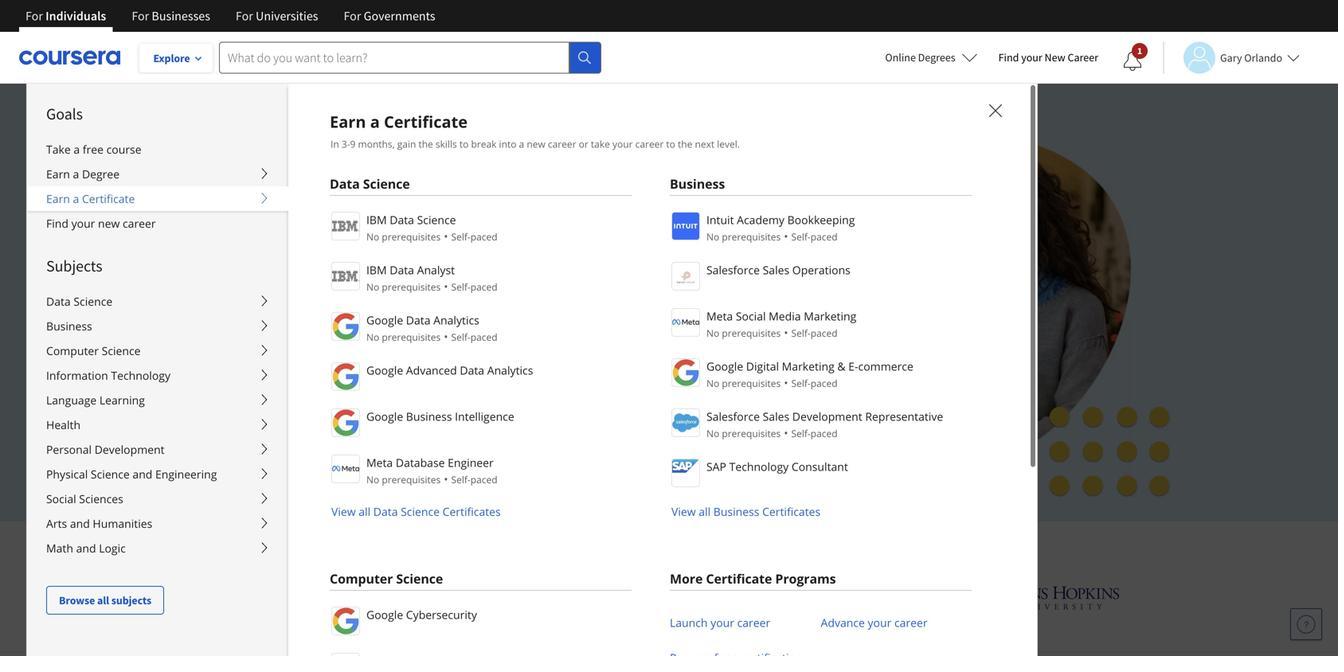 Task type: vqa. For each thing, say whether or not it's contained in the screenshot.
about
no



Task type: locate. For each thing, give the bounding box(es) containing it.
data left analyst
[[390, 263, 414, 278]]

social left media
[[736, 309, 766, 324]]

google inside google digital marketing & e-commerce no prerequisites • self-paced
[[707, 359, 744, 374]]

your inside launch your career link
[[711, 616, 735, 631]]

0 vertical spatial ibm
[[367, 212, 387, 227]]

earn down the earn a degree
[[46, 191, 70, 206]]

• inside meta social media marketing no prerequisites • self-paced
[[784, 325, 788, 340]]

your for launch your career
[[711, 616, 735, 631]]

gary
[[1221, 51, 1243, 65]]

0 vertical spatial data science
[[330, 175, 410, 192]]

1 horizontal spatial development
[[793, 409, 863, 424]]

0 horizontal spatial technology
[[111, 368, 171, 383]]

google business intelligence link
[[330, 407, 632, 437]]

find left new
[[999, 50, 1019, 65]]

analyst
[[417, 263, 455, 278]]

universities
[[256, 8, 318, 24]]

0 horizontal spatial computer science
[[46, 343, 141, 359]]

1 horizontal spatial new
[[527, 137, 546, 151]]

for for individuals
[[25, 8, 43, 24]]

1 ibm from the top
[[367, 212, 387, 227]]

engineer
[[448, 455, 494, 471]]

google for google cybersecurity
[[367, 608, 403, 623]]

1 vertical spatial social
[[46, 492, 76, 507]]

sales up sap technology consultant
[[763, 409, 790, 424]]

certificate up gain
[[384, 111, 468, 133]]

meta down money-
[[367, 455, 393, 471]]

prerequisites up sap technology consultant
[[722, 427, 781, 440]]

1 salesforce from the top
[[707, 263, 760, 278]]

0 vertical spatial marketing
[[804, 309, 857, 324]]

2 horizontal spatial certificate
[[706, 571, 772, 588]]

• inside intuit academy bookkeeping no prerequisites • self-paced
[[784, 229, 788, 244]]

1 vertical spatial earn
[[46, 167, 70, 182]]

self- inside meta database engineer no prerequisites • self-paced
[[451, 473, 471, 486]]

google inside google data analytics no prerequisites • self-paced
[[367, 313, 403, 328]]

data inside popup button
[[46, 294, 71, 309]]

2 salesforce from the top
[[707, 409, 760, 424]]

your right take
[[613, 137, 633, 151]]

0 vertical spatial day
[[274, 394, 294, 410]]

0 horizontal spatial view
[[331, 504, 356, 520]]

your down hec paris image
[[868, 616, 892, 631]]

a inside take a free course link
[[74, 142, 80, 157]]

prerequisites inside meta social media marketing no prerequisites • self-paced
[[722, 327, 781, 340]]

your inside unlimited access to 7,000+ world-class courses, hands-on projects, and job-ready certificate programs—all included in your subscription
[[207, 280, 245, 304]]

degrees
[[919, 50, 956, 65]]

guarantee
[[418, 431, 476, 446]]

learning
[[99, 393, 145, 408]]

earn down take
[[46, 167, 70, 182]]

ibm for ibm data analyst
[[367, 263, 387, 278]]

1 vertical spatial ibm
[[367, 263, 387, 278]]

prerequisites down analyst
[[382, 280, 441, 294]]

google for google business intelligence
[[367, 409, 403, 424]]

data science
[[330, 175, 410, 192], [46, 294, 113, 309]]

find for find your new career
[[999, 50, 1019, 65]]

arts and humanities button
[[27, 512, 288, 536]]

2 ibm from the top
[[367, 263, 387, 278]]

for
[[25, 8, 43, 24], [132, 8, 149, 24], [236, 8, 253, 24], [344, 8, 361, 24]]

2 certificates from the left
[[763, 504, 821, 520]]

0 vertical spatial social
[[736, 309, 766, 324]]

view down /year with 14-day money-back guarantee button
[[331, 504, 356, 520]]

data science button
[[27, 289, 288, 314]]

more
[[670, 571, 703, 588]]

projects,
[[207, 252, 277, 276]]

self- down bookkeeping
[[792, 230, 811, 243]]

earn up the 3-
[[330, 111, 366, 133]]

paced
[[471, 230, 498, 243], [811, 230, 838, 243], [471, 280, 498, 294], [811, 327, 838, 340], [471, 331, 498, 344], [811, 377, 838, 390], [811, 427, 838, 440], [471, 473, 498, 486]]

orlando
[[1245, 51, 1283, 65]]

ibm down 7,000+
[[367, 263, 387, 278]]

1 vertical spatial salesforce
[[707, 409, 760, 424]]

1 horizontal spatial data science
[[330, 175, 410, 192]]

earn inside dropdown button
[[46, 191, 70, 206]]

new
[[1045, 50, 1066, 65]]

data up ready
[[390, 212, 414, 227]]

technology inside popup button
[[111, 368, 171, 383]]

no inside salesforce sales development representative no prerequisites • self-paced
[[707, 427, 720, 440]]

1 horizontal spatial find
[[999, 50, 1019, 65]]

list
[[330, 210, 632, 520], [670, 210, 972, 520], [670, 606, 972, 657]]

humanities
[[93, 516, 152, 531]]

the left next in the right of the page
[[678, 137, 693, 151]]

prerequisites down the academy
[[722, 230, 781, 243]]

math and logic
[[46, 541, 126, 556]]

science down personal development
[[91, 467, 130, 482]]

science up 'certificate'
[[417, 212, 456, 227]]

data
[[330, 175, 360, 192], [390, 212, 414, 227], [390, 263, 414, 278], [46, 294, 71, 309], [406, 313, 431, 328], [460, 363, 485, 378], [374, 504, 398, 520]]

a down the earn a degree
[[73, 191, 79, 206]]

computer up google cybersecurity
[[330, 571, 393, 588]]

partnername logo image inside sap technology consultant link
[[672, 459, 700, 488]]

banner navigation
[[13, 0, 448, 32]]

your right launch
[[711, 616, 735, 631]]

all down /year with 14-day money-back guarantee
[[359, 504, 371, 520]]

1 vertical spatial new
[[98, 216, 120, 231]]

data inside ibm data analyst no prerequisites • self-paced
[[390, 263, 414, 278]]

data science inside data science popup button
[[46, 294, 113, 309]]

0 vertical spatial find
[[999, 50, 1019, 65]]

1 vertical spatial day
[[324, 431, 344, 446]]

computer up information
[[46, 343, 99, 359]]

marketing left &
[[782, 359, 835, 374]]

career inside find your new career link
[[123, 216, 156, 231]]

2 view from the left
[[672, 504, 696, 520]]

coursera image
[[19, 45, 120, 70]]

marketing inside google digital marketing & e-commerce no prerequisites • self-paced
[[782, 359, 835, 374]]

the right gain
[[419, 137, 433, 151]]

sales for operations
[[763, 263, 790, 278]]

0 horizontal spatial all
[[97, 594, 109, 608]]

0 vertical spatial computer science
[[46, 343, 141, 359]]

browse all subjects button
[[46, 586, 164, 615]]

google
[[367, 313, 403, 328], [707, 359, 744, 374], [367, 363, 403, 378], [367, 409, 403, 424], [367, 608, 403, 623]]

all right browse
[[97, 594, 109, 608]]

1 certificates from the left
[[443, 504, 501, 520]]

• inside google data analytics no prerequisites • self-paced
[[444, 329, 448, 344]]

to left next in the right of the page
[[666, 137, 676, 151]]

0 vertical spatial computer
[[46, 343, 99, 359]]

your for find your new career
[[71, 216, 95, 231]]

meta left media
[[707, 309, 733, 324]]

paced up google advanced data analytics link
[[471, 331, 498, 344]]

certificate inside earn a certificate in 3-9 months, gain the skills to break into a new career or take your career to the next level.
[[384, 111, 468, 133]]

ibm data science no prerequisites • self-paced
[[367, 212, 498, 244]]

language learning
[[46, 393, 145, 408]]

all
[[359, 504, 371, 520], [699, 504, 711, 520], [97, 594, 109, 608]]

3 for from the left
[[236, 8, 253, 24]]

certificate up find your new career
[[82, 191, 135, 206]]

earn for earn a certificate in 3-9 months, gain the skills to break into a new career or take your career to the next level.
[[330, 111, 366, 133]]

subscription
[[249, 280, 350, 304]]

paced down engineer
[[471, 473, 498, 486]]

your down earn a certificate
[[71, 216, 95, 231]]

0 horizontal spatial certificates
[[443, 504, 501, 520]]

0 horizontal spatial computer
[[46, 343, 99, 359]]

world-
[[429, 224, 482, 248]]

0 vertical spatial analytics
[[434, 313, 480, 328]]

/month,
[[226, 357, 271, 372]]

1 vertical spatial find
[[46, 216, 68, 231]]

earn inside earn a certificate in 3-9 months, gain the skills to break into a new career or take your career to the next level.
[[330, 111, 366, 133]]

the
[[419, 137, 433, 151], [678, 137, 693, 151]]

1 vertical spatial marketing
[[782, 359, 835, 374]]

help center image
[[1297, 615, 1316, 634]]

personal
[[46, 442, 92, 457]]

meta database engineer no prerequisites • self-paced
[[367, 455, 498, 487]]

science
[[363, 175, 410, 192], [417, 212, 456, 227], [74, 294, 113, 309], [102, 343, 141, 359], [91, 467, 130, 482], [401, 504, 440, 520], [396, 571, 443, 588]]

• down engineer
[[444, 472, 448, 487]]

earn
[[330, 111, 366, 133], [46, 167, 70, 182], [46, 191, 70, 206]]

0 vertical spatial earn
[[330, 111, 366, 133]]

health
[[46, 418, 81, 433]]

career down hec paris image
[[895, 616, 928, 631]]

analytics up intelligence
[[487, 363, 533, 378]]

1 horizontal spatial all
[[359, 504, 371, 520]]

2 horizontal spatial all
[[699, 504, 711, 520]]

for for businesses
[[132, 8, 149, 24]]

paced up &
[[811, 327, 838, 340]]

certificates down engineer
[[443, 504, 501, 520]]

1 horizontal spatial social
[[736, 309, 766, 324]]

paced inside ibm data analyst no prerequisites • self-paced
[[471, 280, 498, 294]]

google inside list
[[367, 608, 403, 623]]

earn a certificate in 3-9 months, gain the skills to break into a new career or take your career to the next level.
[[330, 111, 740, 151]]

0 horizontal spatial find
[[46, 216, 68, 231]]

1 vertical spatial certificate
[[82, 191, 135, 206]]

to right skills
[[460, 137, 469, 151]]

0 horizontal spatial to
[[349, 224, 366, 248]]

intuit
[[707, 212, 734, 227]]

1 horizontal spatial to
[[460, 137, 469, 151]]

close image
[[985, 100, 1006, 120], [986, 100, 1006, 121]]

0 horizontal spatial certificate
[[82, 191, 135, 206]]

• down analyst
[[444, 279, 448, 294]]

ibm inside ibm data science no prerequisites • self-paced
[[367, 212, 387, 227]]

4 for from the left
[[344, 8, 361, 24]]

prerequisites down digital
[[722, 377, 781, 390]]

hands-
[[598, 224, 654, 248]]

paced inside salesforce sales development representative no prerequisites • self-paced
[[811, 427, 838, 440]]

sales
[[763, 263, 790, 278], [763, 409, 790, 424]]

find for find your new career
[[46, 216, 68, 231]]

and up subscription at left
[[282, 252, 313, 276]]

business button
[[27, 314, 288, 339]]

partnername logo image
[[331, 212, 360, 241], [672, 212, 700, 241], [331, 262, 360, 291], [672, 262, 700, 291], [672, 308, 700, 337], [331, 312, 360, 341], [672, 359, 700, 387], [331, 363, 360, 391], [331, 409, 360, 437], [672, 409, 700, 437], [331, 455, 360, 484], [672, 459, 700, 488], [331, 607, 360, 636]]

data down ibm data analyst no prerequisites • self-paced
[[406, 313, 431, 328]]

to up ready
[[349, 224, 366, 248]]

1 horizontal spatial meta
[[707, 309, 733, 324]]

social
[[736, 309, 766, 324], [46, 492, 76, 507]]

1 horizontal spatial the
[[678, 137, 693, 151]]

0 horizontal spatial social
[[46, 492, 76, 507]]

day left the free
[[274, 394, 294, 410]]

view all business certificates link
[[670, 504, 821, 520]]

1 horizontal spatial certificate
[[384, 111, 468, 133]]

arts
[[46, 516, 67, 531]]

0 vertical spatial certificate
[[384, 111, 468, 133]]

0 horizontal spatial day
[[274, 394, 294, 410]]

google left the cybersecurity
[[367, 608, 403, 623]]

for left universities
[[236, 8, 253, 24]]

self- down media
[[792, 327, 811, 340]]

data science down subjects
[[46, 294, 113, 309]]

duke university image
[[394, 583, 468, 609]]

business up information
[[46, 319, 92, 334]]

or
[[579, 137, 589, 151]]

2 vertical spatial certificate
[[706, 571, 772, 588]]

0 vertical spatial salesforce
[[707, 263, 760, 278]]

self- inside salesforce sales development representative no prerequisites • self-paced
[[792, 427, 811, 440]]

sales inside 'salesforce sales operations' link
[[763, 263, 790, 278]]

for for governments
[[344, 8, 361, 24]]

certificate up launch your career link
[[706, 571, 772, 588]]

salesforce inside salesforce sales development representative no prerequisites • self-paced
[[707, 409, 760, 424]]

free
[[296, 394, 321, 410]]

salesforce up 'sap'
[[707, 409, 760, 424]]

1 horizontal spatial technology
[[730, 459, 789, 475]]

earn inside popup button
[[46, 167, 70, 182]]

paced inside meta social media marketing no prerequisites • self-paced
[[811, 327, 838, 340]]

1 vertical spatial data science
[[46, 294, 113, 309]]

technology for sap
[[730, 459, 789, 475]]

a inside earn a certificate dropdown button
[[73, 191, 79, 206]]

online
[[886, 50, 916, 65]]

no inside intuit academy bookkeeping no prerequisites • self-paced
[[707, 230, 720, 243]]

data science inside earn a certificate menu item
[[330, 175, 410, 192]]

self- down analyst
[[451, 280, 471, 294]]

2 for from the left
[[132, 8, 149, 24]]

list containing intuit academy bookkeeping
[[670, 210, 972, 520]]

marketing down 'salesforce sales operations' link
[[804, 309, 857, 324]]

technology inside earn a certificate menu item
[[730, 459, 789, 475]]

course
[[106, 142, 141, 157]]

partnername logo image inside google cybersecurity link
[[331, 607, 360, 636]]

day
[[274, 394, 294, 410], [324, 431, 344, 446]]

prerequisites inside intuit academy bookkeeping no prerequisites • self-paced
[[722, 230, 781, 243]]

What do you want to learn? text field
[[219, 42, 570, 74]]

data right advanced in the bottom left of the page
[[460, 363, 485, 378]]

google for google advanced data analytics
[[367, 363, 403, 378]]

0 vertical spatial development
[[793, 409, 863, 424]]

and inside unlimited access to 7,000+ world-class courses, hands-on projects, and job-ready certificate programs—all included in your subscription
[[282, 252, 313, 276]]

career left or
[[548, 137, 577, 151]]

google business intelligence
[[367, 409, 515, 424]]

take
[[591, 137, 610, 151]]

0 horizontal spatial new
[[98, 216, 120, 231]]

find inside explore menu element
[[46, 216, 68, 231]]

1 vertical spatial analytics
[[487, 363, 533, 378]]

2 horizontal spatial to
[[666, 137, 676, 151]]

find down earn a certificate
[[46, 216, 68, 231]]

launch your career
[[670, 616, 771, 631]]

business inside popup button
[[46, 319, 92, 334]]

certificate inside dropdown button
[[82, 191, 135, 206]]

0 vertical spatial meta
[[707, 309, 733, 324]]

list containing ibm data science
[[330, 210, 632, 520]]

for left governments
[[344, 8, 361, 24]]

1 horizontal spatial certificates
[[763, 504, 821, 520]]

• up sap technology consultant
[[784, 426, 788, 441]]

earn for earn a degree
[[46, 167, 70, 182]]

new right into
[[527, 137, 546, 151]]

a inside earn a degree popup button
[[73, 167, 79, 182]]

1 horizontal spatial view
[[672, 504, 696, 520]]

view up "more"
[[672, 504, 696, 520]]

launch your career link
[[670, 606, 771, 641]]

1 for from the left
[[25, 8, 43, 24]]

1 horizontal spatial day
[[324, 431, 344, 446]]

7,000+
[[371, 224, 425, 248]]

certificates
[[443, 504, 501, 520], [763, 504, 821, 520]]

a left free
[[74, 142, 80, 157]]

0 horizontal spatial data science
[[46, 294, 113, 309]]

1 sales from the top
[[763, 263, 790, 278]]

1 horizontal spatial computer science
[[330, 571, 443, 588]]

career inside launch your career link
[[738, 616, 771, 631]]

development
[[793, 409, 863, 424], [95, 442, 165, 457]]

1 vertical spatial technology
[[730, 459, 789, 475]]

marketing
[[804, 309, 857, 324], [782, 359, 835, 374]]

None search field
[[219, 42, 602, 74]]

1 vertical spatial computer
[[330, 571, 393, 588]]

0 vertical spatial new
[[527, 137, 546, 151]]

google left digital
[[707, 359, 744, 374]]

a up months,
[[370, 111, 380, 133]]

no inside google data analytics no prerequisites • self-paced
[[367, 331, 380, 344]]

social up arts
[[46, 492, 76, 507]]

career down sas image
[[738, 616, 771, 631]]

computer science inside dropdown button
[[46, 343, 141, 359]]

your inside find your new career link
[[71, 216, 95, 231]]

your inside the advance your career link
[[868, 616, 892, 631]]

1 vertical spatial sales
[[763, 409, 790, 424]]

computer science inside earn a certificate menu item
[[330, 571, 443, 588]]

1 view from the left
[[331, 504, 356, 520]]

meta inside meta social media marketing no prerequisites • self-paced
[[707, 309, 733, 324]]

science up information technology
[[102, 343, 141, 359]]

intuit academy bookkeeping no prerequisites • self-paced
[[707, 212, 855, 244]]

next
[[695, 137, 715, 151]]

0 horizontal spatial the
[[419, 137, 433, 151]]

prerequisites
[[382, 230, 441, 243], [722, 230, 781, 243], [382, 280, 441, 294], [722, 327, 781, 340], [382, 331, 441, 344], [722, 377, 781, 390], [722, 427, 781, 440], [382, 473, 441, 486]]

technology down computer science dropdown button
[[111, 368, 171, 383]]

all inside browse all subjects button
[[97, 594, 109, 608]]

advance your career
[[821, 616, 928, 631]]

and right arts
[[70, 516, 90, 531]]

prerequisites up advanced in the bottom left of the page
[[382, 331, 441, 344]]

cybersecurity
[[406, 608, 477, 623]]

self- inside ibm data science no prerequisites • self-paced
[[451, 230, 471, 243]]

analytics inside google data analytics no prerequisites • self-paced
[[434, 313, 480, 328]]

bookkeeping
[[788, 212, 855, 227]]

paced down bookkeeping
[[811, 230, 838, 243]]

earn for earn a certificate
[[46, 191, 70, 206]]

development inside salesforce sales development representative no prerequisites • self-paced
[[793, 409, 863, 424]]

prerequisites down database
[[382, 473, 441, 486]]

marketing inside meta social media marketing no prerequisites • self-paced
[[804, 309, 857, 324]]

google left advanced in the bottom left of the page
[[367, 363, 403, 378]]

• inside meta database engineer no prerequisites • self-paced
[[444, 472, 448, 487]]

self- up google advanced data analytics
[[451, 331, 471, 344]]

development up the physical science and engineering
[[95, 442, 165, 457]]

sales inside salesforce sales development representative no prerequisites • self-paced
[[763, 409, 790, 424]]

sales down intuit academy bookkeeping no prerequisites • self-paced
[[763, 263, 790, 278]]

prerequisites up 'certificate'
[[382, 230, 441, 243]]

science down subjects
[[74, 294, 113, 309]]

• inside salesforce sales development representative no prerequisites • self-paced
[[784, 426, 788, 441]]

0 horizontal spatial development
[[95, 442, 165, 457]]

1 horizontal spatial computer
[[330, 571, 393, 588]]

• down media
[[784, 325, 788, 340]]

new inside earn a certificate in 3-9 months, gain the skills to break into a new career or take your career to the next level.
[[527, 137, 546, 151]]

self- inside intuit academy bookkeeping no prerequisites • self-paced
[[792, 230, 811, 243]]

2 sales from the top
[[763, 409, 790, 424]]

0 horizontal spatial analytics
[[434, 313, 480, 328]]

/year
[[248, 431, 277, 446]]

1 vertical spatial development
[[95, 442, 165, 457]]

sales for development
[[763, 409, 790, 424]]

all down 'sap'
[[699, 504, 711, 520]]

take a free course link
[[27, 137, 288, 162]]

your down projects,
[[207, 280, 245, 304]]

ibm inside ibm data analyst no prerequisites • self-paced
[[367, 263, 387, 278]]

your inside find your new career link
[[1022, 50, 1043, 65]]

science inside popup button
[[91, 467, 130, 482]]

prerequisites up digital
[[722, 327, 781, 340]]

science inside ibm data science no prerequisites • self-paced
[[417, 212, 456, 227]]

intelligence
[[455, 409, 515, 424]]

1 vertical spatial computer science
[[330, 571, 443, 588]]

2 vertical spatial earn
[[46, 191, 70, 206]]

0 vertical spatial sales
[[763, 263, 790, 278]]

social inside meta social media marketing no prerequisites • self-paced
[[736, 309, 766, 324]]

analytics down ibm data analyst no prerequisites • self-paced
[[434, 313, 480, 328]]

• up google advanced data analytics
[[444, 329, 448, 344]]

0 horizontal spatial meta
[[367, 455, 393, 471]]

self- up salesforce sales development representative no prerequisites • self-paced
[[792, 377, 811, 390]]

and inside dropdown button
[[76, 541, 96, 556]]

• up salesforce sales development representative no prerequisites • self-paced
[[784, 375, 788, 390]]

earn a certificate menu item
[[288, 83, 1339, 657]]

development down google digital marketing & e-commerce no prerequisites • self-paced at the bottom of the page
[[793, 409, 863, 424]]

google for google data analytics no prerequisites • self-paced
[[367, 313, 403, 328]]

paced up consultant
[[811, 427, 838, 440]]

1 vertical spatial meta
[[367, 455, 393, 471]]

certificate for earn a certificate in 3-9 months, gain the skills to break into a new career or take your career to the next level.
[[384, 111, 468, 133]]

paced down &
[[811, 377, 838, 390]]

new
[[527, 137, 546, 151], [98, 216, 120, 231]]

meta inside meta database engineer no prerequisites • self-paced
[[367, 455, 393, 471]]

trial
[[323, 394, 348, 410]]

0 vertical spatial technology
[[111, 368, 171, 383]]

ibm
[[367, 212, 387, 227], [367, 263, 387, 278]]

subjects
[[46, 256, 102, 276]]

list containing launch your career
[[670, 606, 972, 657]]

a right into
[[519, 137, 525, 151]]

explore menu element
[[27, 84, 288, 615]]

explore button
[[139, 44, 213, 73]]

• up 'certificate'
[[444, 229, 448, 244]]

with
[[280, 431, 305, 446]]

certificate for earn a certificate
[[82, 191, 135, 206]]

paced down 'certificate'
[[471, 280, 498, 294]]

data science down months,
[[330, 175, 410, 192]]



Task type: describe. For each thing, give the bounding box(es) containing it.
science down months,
[[363, 175, 410, 192]]

for businesses
[[132, 8, 210, 24]]

google cybersecurity list
[[330, 606, 632, 657]]

computer inside earn a certificate menu item
[[330, 571, 393, 588]]

self- inside ibm data analyst no prerequisites • self-paced
[[451, 280, 471, 294]]

science inside popup button
[[74, 294, 113, 309]]

physical science and engineering
[[46, 467, 217, 482]]

view all business certificates
[[672, 504, 821, 520]]

paced inside google digital marketing & e-commerce no prerequisites • self-paced
[[811, 377, 838, 390]]

take
[[46, 142, 71, 157]]

google image
[[520, 583, 606, 613]]

your for advance your career
[[868, 616, 892, 631]]

university of michigan image
[[657, 576, 699, 620]]

class
[[482, 224, 521, 248]]

no inside meta social media marketing no prerequisites • self-paced
[[707, 327, 720, 340]]

self- inside google data analytics no prerequisites • self-paced
[[451, 331, 471, 344]]

paced inside ibm data science no prerequisites • self-paced
[[471, 230, 498, 243]]

into
[[499, 137, 517, 151]]

browse
[[59, 594, 95, 608]]

months,
[[358, 137, 395, 151]]

data down database
[[374, 504, 398, 520]]

online degrees
[[886, 50, 956, 65]]

no inside meta database engineer no prerequisites • self-paced
[[367, 473, 380, 486]]

arts and humanities
[[46, 516, 152, 531]]

ready
[[349, 252, 395, 276]]

commerce
[[859, 359, 914, 374]]

partnername logo image inside 'salesforce sales operations' link
[[672, 262, 700, 291]]

view all data science certificates
[[331, 504, 501, 520]]

information technology
[[46, 368, 171, 383]]

prerequisites inside meta database engineer no prerequisites • self-paced
[[382, 473, 441, 486]]

1 horizontal spatial analytics
[[487, 363, 533, 378]]

a for earn a degree
[[73, 167, 79, 182]]

view for business
[[672, 504, 696, 520]]

break
[[471, 137, 497, 151]]

database
[[396, 455, 445, 471]]

earn a certificate group
[[26, 83, 1339, 657]]

meta for meta database engineer
[[367, 455, 393, 471]]

advance
[[821, 616, 865, 631]]

prerequisites inside ibm data analyst no prerequisites • self-paced
[[382, 280, 441, 294]]

academy
[[737, 212, 785, 227]]

data down coursera plus image
[[330, 175, 360, 192]]

earn a certificate
[[46, 191, 135, 206]]

ibm for ibm data science
[[367, 212, 387, 227]]

google advanced data analytics
[[367, 363, 533, 378]]

courses,
[[525, 224, 593, 248]]

gary orlando button
[[1163, 42, 1300, 74]]

data inside ibm data science no prerequisites • self-paced
[[390, 212, 414, 227]]

partnername logo image inside google advanced data analytics link
[[331, 363, 360, 391]]

/month, cancel anytime
[[226, 357, 359, 372]]

logic
[[99, 541, 126, 556]]

find your new career link
[[991, 48, 1107, 68]]

back
[[389, 431, 415, 446]]

cancel
[[274, 357, 310, 372]]

sap technology consultant
[[707, 459, 849, 475]]

social inside dropdown button
[[46, 492, 76, 507]]

math
[[46, 541, 73, 556]]

a for earn a certificate
[[73, 191, 79, 206]]

prerequisites inside ibm data science no prerequisites • self-paced
[[382, 230, 441, 243]]

3-
[[342, 137, 350, 151]]

to inside unlimited access to 7,000+ world-class courses, hands-on projects, and job-ready certificate programs—all included in your subscription
[[349, 224, 366, 248]]

consultant
[[792, 459, 849, 475]]

earn a degree
[[46, 167, 120, 182]]

engineering
[[155, 467, 217, 482]]

certificate
[[400, 252, 480, 276]]

new inside explore menu element
[[98, 216, 120, 231]]

sciences
[[79, 492, 123, 507]]

• inside ibm data analyst no prerequisites • self-paced
[[444, 279, 448, 294]]

business down next in the right of the page
[[670, 175, 725, 192]]

information technology button
[[27, 363, 288, 388]]

no inside google digital marketing & e-commerce no prerequisites • self-paced
[[707, 377, 720, 390]]

skills
[[436, 137, 457, 151]]

google digital marketing & e-commerce no prerequisites • self-paced
[[707, 359, 914, 390]]

start
[[233, 394, 260, 410]]

science inside dropdown button
[[102, 343, 141, 359]]

job-
[[317, 252, 349, 276]]

career right take
[[636, 137, 664, 151]]

list for data science
[[330, 210, 632, 520]]

all for business
[[699, 504, 711, 520]]

find your new career
[[46, 216, 156, 231]]

partnername logo image inside google business intelligence link
[[331, 409, 360, 437]]

salesforce sales development representative no prerequisites • self-paced
[[707, 409, 944, 441]]

your inside earn a certificate in 3-9 months, gain the skills to break into a new career or take your career to the next level.
[[613, 137, 633, 151]]

earn a certificate button
[[27, 186, 288, 211]]

gary orlando
[[1221, 51, 1283, 65]]

for for universities
[[236, 8, 253, 24]]

a for earn a certificate in 3-9 months, gain the skills to break into a new career or take your career to the next level.
[[370, 111, 380, 133]]

paced inside google data analytics no prerequisites • self-paced
[[471, 331, 498, 344]]

paced inside intuit academy bookkeeping no prerequisites • self-paced
[[811, 230, 838, 243]]

salesforce for salesforce sales operations
[[707, 263, 760, 278]]

sap
[[707, 459, 727, 475]]

sas image
[[750, 585, 811, 611]]

language
[[46, 393, 97, 408]]

and down personal development dropdown button
[[133, 467, 153, 482]]

self- inside google digital marketing & e-commerce no prerequisites • self-paced
[[792, 377, 811, 390]]

coursera plus image
[[207, 150, 450, 174]]

businesses
[[152, 8, 210, 24]]

science up google cybersecurity
[[396, 571, 443, 588]]

business up guarantee
[[406, 409, 452, 424]]

view for data science
[[331, 504, 356, 520]]

career
[[1068, 50, 1099, 65]]

prerequisites inside google data analytics no prerequisites • self-paced
[[382, 331, 441, 344]]

data inside google data analytics no prerequisites • self-paced
[[406, 313, 431, 328]]

social sciences button
[[27, 487, 288, 512]]

salesforce sales operations link
[[670, 261, 972, 291]]

show notifications image
[[1124, 52, 1143, 71]]

governments
[[364, 8, 436, 24]]

on
[[654, 224, 675, 248]]

university of illinois at urbana-champaign image
[[218, 585, 343, 611]]

prerequisites inside google digital marketing & e-commerce no prerequisites • self-paced
[[722, 377, 781, 390]]

no inside ibm data analyst no prerequisites • self-paced
[[367, 280, 380, 294]]

list for business
[[670, 210, 972, 520]]

information
[[46, 368, 108, 383]]

• inside ibm data science no prerequisites • self-paced
[[444, 229, 448, 244]]

all for data science
[[359, 504, 371, 520]]

google data analytics no prerequisites • self-paced
[[367, 313, 498, 344]]

find your new career
[[999, 50, 1099, 65]]

prerequisites inside salesforce sales development representative no prerequisites • self-paced
[[722, 427, 781, 440]]

2 the from the left
[[678, 137, 693, 151]]

google for google digital marketing & e-commerce no prerequisites • self-paced
[[707, 359, 744, 374]]

advanced
[[406, 363, 457, 378]]

hec paris image
[[862, 582, 918, 614]]

physical
[[46, 467, 88, 482]]

e-
[[849, 359, 859, 374]]

explore
[[153, 51, 190, 65]]

access
[[292, 224, 345, 248]]

start 7-day free trial button
[[207, 383, 374, 421]]

1 the from the left
[[419, 137, 433, 151]]

johns hopkins university image
[[969, 583, 1120, 613]]

goals
[[46, 104, 83, 124]]

computer inside dropdown button
[[46, 343, 99, 359]]

salesforce for salesforce sales development representative no prerequisites • self-paced
[[707, 409, 760, 424]]

anytime
[[313, 357, 359, 372]]

your for find your new career
[[1022, 50, 1043, 65]]

self- inside meta social media marketing no prerequisites • self-paced
[[792, 327, 811, 340]]

business down 'sap'
[[714, 504, 760, 520]]

7-
[[263, 394, 274, 410]]

development inside dropdown button
[[95, 442, 165, 457]]

individuals
[[46, 8, 106, 24]]

technology for information
[[111, 368, 171, 383]]

computer science button
[[27, 339, 288, 363]]

paced inside meta database engineer no prerequisites • self-paced
[[471, 473, 498, 486]]

meta for meta social media marketing
[[707, 309, 733, 324]]

no inside ibm data science no prerequisites • self-paced
[[367, 230, 380, 243]]

a for take a free course
[[74, 142, 80, 157]]

list for more certificate programs
[[670, 606, 972, 657]]

for governments
[[344, 8, 436, 24]]

degree
[[82, 167, 120, 182]]

career inside the advance your career link
[[895, 616, 928, 631]]

science down meta database engineer no prerequisites • self-paced
[[401, 504, 440, 520]]

google advanced data analytics link
[[330, 361, 632, 391]]

• inside google digital marketing & e-commerce no prerequisites • self-paced
[[784, 375, 788, 390]]

media
[[769, 309, 801, 324]]

programs
[[776, 571, 836, 588]]

/year with 14-day money-back guarantee
[[248, 431, 476, 446]]



